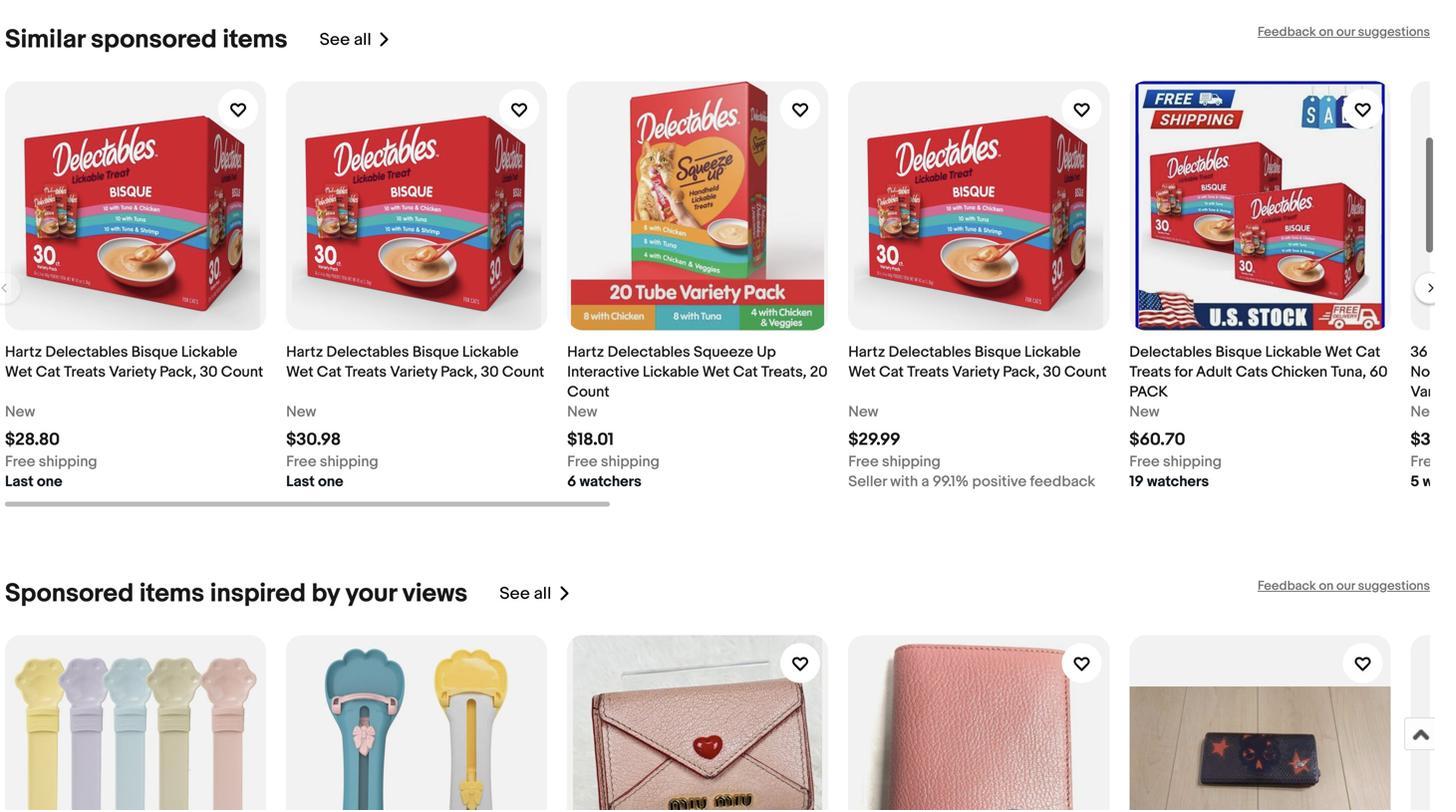Task type: vqa. For each thing, say whether or not it's contained in the screenshot.
the left See all
yes



Task type: locate. For each thing, give the bounding box(es) containing it.
shipping inside hartz delectables squeeze up interactive lickable wet cat treats, 20 count new $18.01 free shipping 6 watchers
[[601, 453, 660, 471]]

5 delectables from the left
[[1130, 343, 1212, 361]]

3 hartz from the left
[[567, 343, 604, 361]]

lickable inside delectables bisque lickable wet cat treats for adult cats chicken tuna, 60 pack new $60.70 free shipping 19 watchers
[[1266, 343, 1322, 361]]

hartz for $30.98
[[286, 343, 323, 361]]

0 horizontal spatial see all text field
[[320, 29, 371, 50]]

cat for $29.99
[[879, 363, 904, 381]]

delectables
[[45, 343, 128, 361], [326, 343, 409, 361], [608, 343, 690, 361], [889, 343, 971, 361], [1130, 343, 1212, 361]]

feedback
[[1258, 24, 1316, 40], [1258, 579, 1316, 594]]

new text field down pack
[[1130, 402, 1160, 422]]

new up $18.01
[[567, 403, 597, 421]]

shipping inside new $28.80 free shipping last one
[[39, 453, 97, 471]]

shipping down $30.98 text box
[[320, 453, 378, 471]]

0 vertical spatial see all text field
[[320, 29, 371, 50]]

2 watchers from the left
[[1147, 473, 1209, 491]]

2 bisque from the left
[[413, 343, 459, 361]]

2 last one text field from the left
[[286, 472, 344, 492]]

2 our from the top
[[1337, 579, 1355, 594]]

1 variety from the left
[[109, 363, 156, 381]]

1 free shipping text field from the left
[[5, 452, 97, 472]]

1 one from the left
[[37, 473, 62, 491]]

new up $36
[[1411, 403, 1435, 421]]

free up 6
[[567, 453, 598, 471]]

2 shipping from the left
[[320, 453, 378, 471]]

60
[[1370, 363, 1388, 381]]

count
[[221, 363, 263, 381], [502, 363, 544, 381], [1064, 363, 1107, 381], [567, 383, 610, 401]]

1 horizontal spatial 30
[[481, 363, 499, 381]]

3 free from the left
[[567, 453, 598, 471]]

1 horizontal spatial last one text field
[[286, 472, 344, 492]]

0 horizontal spatial hartz delectables bisque lickable wet cat treats variety pack, 30 count
[[5, 343, 263, 381]]

wet for $29.99
[[848, 363, 876, 381]]

0 vertical spatial our
[[1337, 24, 1355, 40]]

$18.01 text field
[[567, 430, 614, 451]]

treats up new $28.80 free shipping last one
[[64, 363, 106, 381]]

hartz
[[5, 343, 42, 361], [286, 343, 323, 361], [567, 343, 604, 361], [848, 343, 885, 361]]

30
[[200, 363, 218, 381], [481, 363, 499, 381], [1043, 363, 1061, 381]]

lickable for $29.99
[[1025, 343, 1081, 361]]

wet up the $30.98 at the left bottom of page
[[286, 363, 314, 381]]

last inside new $28.80 free shipping last one
[[5, 473, 34, 491]]

last one text field down $30.98 text box
[[286, 472, 344, 492]]

treats
[[64, 363, 106, 381], [345, 363, 387, 381], [907, 363, 949, 381], [1130, 363, 1171, 381]]

Last one text field
[[5, 472, 62, 492], [286, 472, 344, 492]]

1 pack, from the left
[[160, 363, 196, 381]]

one inside new $28.80 free shipping last one
[[37, 473, 62, 491]]

Free shipping text field
[[848, 452, 941, 472], [1130, 452, 1222, 472]]

1 vertical spatial see all
[[500, 584, 551, 605]]

free down $28.80 text field
[[5, 453, 35, 471]]

shipping down $28.80
[[39, 453, 97, 471]]

2 free from the left
[[286, 453, 316, 471]]

2 on from the top
[[1319, 579, 1334, 594]]

pack
[[1130, 383, 1168, 401]]

wet
[[1325, 343, 1353, 361], [5, 363, 32, 381], [286, 363, 314, 381], [702, 363, 730, 381], [848, 363, 876, 381]]

1 horizontal spatial see all text field
[[500, 584, 551, 605]]

2 pack, from the left
[[441, 363, 478, 381]]

$36 text field
[[1411, 430, 1435, 451]]

free shipping text field for $28.80
[[5, 452, 97, 472]]

3 new text field from the left
[[567, 402, 597, 422]]

$29.99
[[848, 430, 901, 451]]

0 horizontal spatial see all link
[[320, 24, 391, 55]]

1 last from the left
[[5, 473, 34, 491]]

2 horizontal spatial free shipping text field
[[567, 452, 660, 472]]

lickable for $28.80
[[181, 343, 238, 361]]

1 horizontal spatial hartz delectables bisque lickable wet cat treats variety pack, 30 count
[[286, 343, 544, 381]]

30 for $30.98
[[481, 363, 499, 381]]

last for $30.98
[[286, 473, 315, 491]]

1 free from the left
[[5, 453, 35, 471]]

1 horizontal spatial see
[[500, 584, 530, 605]]

1 vertical spatial see all link
[[500, 579, 571, 610]]

1 shipping from the left
[[39, 453, 97, 471]]

2 variety from the left
[[390, 363, 437, 381]]

0 horizontal spatial see all
[[320, 29, 371, 50]]

1 horizontal spatial one
[[318, 473, 344, 491]]

1 horizontal spatial pack,
[[441, 363, 478, 381]]

1 horizontal spatial free shipping text field
[[286, 452, 378, 472]]

pack, for $30.98
[[441, 363, 478, 381]]

0 horizontal spatial one
[[37, 473, 62, 491]]

wet up $28.80 text field
[[5, 363, 32, 381]]

new text field up $36
[[1411, 402, 1435, 422]]

wet inside delectables bisque lickable wet cat treats for adult cats chicken tuna, 60 pack new $60.70 free shipping 19 watchers
[[1325, 343, 1353, 361]]

1 delectables from the left
[[45, 343, 128, 361]]

bisque for $30.98
[[413, 343, 459, 361]]

3 free shipping text field from the left
[[567, 452, 660, 472]]

free shipping text field up with
[[848, 452, 941, 472]]

hartz up the interactive
[[567, 343, 604, 361]]

2 horizontal spatial pack,
[[1003, 363, 1040, 381]]

wet up new text box
[[848, 363, 876, 381]]

last one text field down $28.80
[[5, 472, 62, 492]]

See all text field
[[320, 29, 371, 50], [500, 584, 551, 605]]

2 hartz delectables bisque lickable wet cat treats variety pack, 30 count from the left
[[286, 343, 544, 381]]

watchers
[[580, 473, 642, 491], [1147, 473, 1209, 491]]

hartz for $28.80
[[5, 343, 42, 361]]

new text field up the $30.98 at the left bottom of page
[[286, 402, 316, 422]]

count for $28.80
[[221, 363, 263, 381]]

cat for $28.80
[[36, 363, 60, 381]]

feedback on our suggestions link for similar sponsored items
[[1258, 24, 1430, 40]]

one for $30.98
[[318, 473, 344, 491]]

1 vertical spatial on
[[1319, 579, 1334, 594]]

pack,
[[160, 363, 196, 381], [441, 363, 478, 381], [1003, 363, 1040, 381]]

shipping up with
[[882, 453, 941, 471]]

see
[[320, 29, 350, 50], [500, 584, 530, 605]]

hartz delectables squeeze up interactive lickable wet cat treats, 20 count new $18.01 free shipping 6 watchers
[[567, 343, 828, 491]]

0 horizontal spatial pack,
[[160, 363, 196, 381]]

variety
[[109, 363, 156, 381], [390, 363, 437, 381], [952, 363, 1000, 381]]

feedback for similar sponsored items
[[1258, 24, 1316, 40]]

free shipping text field down $18.01
[[567, 452, 660, 472]]

new inside delectables bisque lickable wet cat treats for adult cats chicken tuna, 60 pack new $60.70 free shipping 19 watchers
[[1130, 403, 1160, 421]]

hartz for $29.99
[[848, 343, 885, 361]]

1 feedback on our suggestions from the top
[[1258, 24, 1430, 40]]

2 last from the left
[[286, 473, 315, 491]]

lickable for $30.98
[[462, 343, 519, 361]]

1 vertical spatial feedback on our suggestions link
[[1258, 579, 1430, 594]]

1 horizontal spatial items
[[223, 24, 288, 55]]

lickable
[[181, 343, 238, 361], [462, 343, 519, 361], [1025, 343, 1081, 361], [1266, 343, 1322, 361], [643, 363, 699, 381]]

2 free shipping text field from the left
[[286, 452, 378, 472]]

5 new from the left
[[1130, 403, 1160, 421]]

cat up 60
[[1356, 343, 1381, 361]]

2 new from the left
[[286, 403, 316, 421]]

5 new text field from the left
[[1411, 402, 1435, 422]]

bisque
[[131, 343, 178, 361], [413, 343, 459, 361], [975, 343, 1021, 361], [1216, 343, 1262, 361]]

our for sponsored items inspired by your views
[[1337, 579, 1355, 594]]

feedback on our suggestions link
[[1258, 24, 1430, 40], [1258, 579, 1430, 594]]

1 vertical spatial our
[[1337, 579, 1355, 594]]

2 30 from the left
[[481, 363, 499, 381]]

hartz up $28.80 text field
[[5, 343, 42, 361]]

0 horizontal spatial 30
[[200, 363, 218, 381]]

3 shipping from the left
[[601, 453, 660, 471]]

wet for $30.98
[[286, 363, 314, 381]]

0 vertical spatial see all
[[320, 29, 371, 50]]

2 new text field from the left
[[286, 402, 316, 422]]

one down $28.80
[[37, 473, 62, 491]]

new $29.99 free shipping seller with a 99.1% positive feedback
[[848, 403, 1095, 491]]

free down the $30.98 at the left bottom of page
[[286, 453, 316, 471]]

0 vertical spatial all
[[354, 29, 371, 50]]

up
[[757, 343, 776, 361]]

1 vertical spatial see all text field
[[500, 584, 551, 605]]

0 vertical spatial feedback on our suggestions
[[1258, 24, 1430, 40]]

new
[[5, 403, 35, 421], [286, 403, 316, 421], [567, 403, 597, 421], [848, 403, 879, 421], [1130, 403, 1160, 421], [1411, 403, 1435, 421]]

on
[[1319, 24, 1334, 40], [1319, 579, 1334, 594]]

0 horizontal spatial free shipping text field
[[5, 452, 97, 472]]

Free shipping text field
[[5, 452, 97, 472], [286, 452, 378, 472], [567, 452, 660, 472]]

shipping inside new $29.99 free shipping seller with a 99.1% positive feedback
[[882, 453, 941, 471]]

treats inside delectables bisque lickable wet cat treats for adult cats chicken tuna, 60 pack new $60.70 free shipping 19 watchers
[[1130, 363, 1171, 381]]

0 horizontal spatial last one text field
[[5, 472, 62, 492]]

0 vertical spatial on
[[1319, 24, 1334, 40]]

last
[[5, 473, 34, 491], [286, 473, 315, 491]]

all
[[354, 29, 371, 50], [534, 584, 551, 605]]

new inside hartz delectables squeeze up interactive lickable wet cat treats, 20 count new $18.01 free shipping 6 watchers
[[567, 403, 597, 421]]

4 new from the left
[[848, 403, 879, 421]]

0 horizontal spatial free shipping text field
[[848, 452, 941, 472]]

3 treats from the left
[[907, 363, 949, 381]]

count for $30.98
[[502, 363, 544, 381]]

4 treats from the left
[[1130, 363, 1171, 381]]

2 feedback on our suggestions link from the top
[[1258, 579, 1430, 594]]

last down the $30.98 at the left bottom of page
[[286, 473, 315, 491]]

new down pack
[[1130, 403, 1160, 421]]

with
[[890, 473, 918, 491]]

1 vertical spatial feedback
[[1258, 579, 1316, 594]]

3 bisque from the left
[[975, 343, 1021, 361]]

2 treats from the left
[[345, 363, 387, 381]]

0 vertical spatial feedback
[[1258, 24, 1316, 40]]

2 free shipping text field from the left
[[1130, 452, 1222, 472]]

free
[[5, 453, 35, 471], [286, 453, 316, 471], [567, 453, 598, 471], [848, 453, 879, 471], [1130, 453, 1160, 471], [1411, 453, 1435, 471]]

1 watchers from the left
[[580, 473, 642, 491]]

1 treats from the left
[[64, 363, 106, 381]]

cat up $28.80 text field
[[36, 363, 60, 381]]

watchers inside hartz delectables squeeze up interactive lickable wet cat treats, 20 count new $18.01 free shipping 6 watchers
[[580, 473, 642, 491]]

1 vertical spatial items
[[139, 579, 204, 610]]

shipping
[[39, 453, 97, 471], [320, 453, 378, 471], [601, 453, 660, 471], [882, 453, 941, 471], [1163, 453, 1222, 471]]

1 horizontal spatial see all link
[[500, 579, 571, 610]]

last one text field for $28.80
[[5, 472, 62, 492]]

2 feedback from the top
[[1258, 579, 1316, 594]]

0 vertical spatial feedback on our suggestions link
[[1258, 24, 1430, 40]]

1 feedback from the top
[[1258, 24, 1316, 40]]

6
[[567, 473, 576, 491]]

$30.98
[[286, 430, 341, 451]]

new up $28.80 text field
[[5, 403, 35, 421]]

last down $28.80 text field
[[5, 473, 34, 491]]

one down $30.98 text box
[[318, 473, 344, 491]]

see all
[[320, 29, 371, 50], [500, 584, 551, 605]]

1 our from the top
[[1337, 24, 1355, 40]]

treats up pack
[[1130, 363, 1171, 381]]

treats up new $29.99 free shipping seller with a 99.1% positive feedback
[[907, 363, 949, 381]]

1 horizontal spatial watchers
[[1147, 473, 1209, 491]]

1 last one text field from the left
[[5, 472, 62, 492]]

views
[[402, 579, 468, 610]]

feedback on our suggestions
[[1258, 24, 1430, 40], [1258, 579, 1430, 594]]

1 new text field from the left
[[5, 402, 35, 422]]

1 bisque from the left
[[131, 343, 178, 361]]

0 horizontal spatial watchers
[[580, 473, 642, 491]]

New text field
[[5, 402, 35, 422], [286, 402, 316, 422], [567, 402, 597, 422], [1130, 402, 1160, 422], [1411, 402, 1435, 422]]

free inside delectables bisque lickable wet cat treats for adult cats chicken tuna, 60 pack new $60.70 free shipping 19 watchers
[[1130, 453, 1160, 471]]

new up the $30.98 at the left bottom of page
[[286, 403, 316, 421]]

2 suggestions from the top
[[1358, 579, 1430, 594]]

1 free shipping text field from the left
[[848, 452, 941, 472]]

1 horizontal spatial last
[[286, 473, 315, 491]]

new text field up $28.80 text field
[[5, 402, 35, 422]]

new text field up $18.01
[[567, 402, 597, 422]]

suggestions
[[1358, 24, 1430, 40], [1358, 579, 1430, 594]]

shipping for $30.98
[[320, 453, 378, 471]]

3 new from the left
[[567, 403, 597, 421]]

hartz up the $30.98 at the left bottom of page
[[286, 343, 323, 361]]

20
[[810, 363, 828, 381]]

free shipping text field down $60.70
[[1130, 452, 1222, 472]]

shipping up 6 watchers text box
[[601, 453, 660, 471]]

new inside new $30.98 free shipping last one
[[286, 403, 316, 421]]

cat
[[1356, 343, 1381, 361], [36, 363, 60, 381], [317, 363, 342, 381], [733, 363, 758, 381], [879, 363, 904, 381]]

watchers right 6
[[580, 473, 642, 491]]

0 horizontal spatial variety
[[109, 363, 156, 381]]

wet up tuna,
[[1325, 343, 1353, 361]]

3 pack, from the left
[[1003, 363, 1040, 381]]

5 free from the left
[[1130, 453, 1160, 471]]

$28.80
[[5, 430, 60, 451]]

3 delectables from the left
[[608, 343, 690, 361]]

count inside hartz delectables squeeze up interactive lickable wet cat treats, 20 count new $18.01 free shipping 6 watchers
[[567, 383, 610, 401]]

1 hartz delectables bisque lickable wet cat treats variety pack, 30 count from the left
[[5, 343, 263, 381]]

new $28.80 free shipping last one
[[5, 403, 97, 491]]

hartz delectables bisque lickable wet cat treats variety pack, 30 count for $28.80
[[5, 343, 263, 381]]

free up the 5 wa text field
[[1411, 453, 1435, 471]]

feedback
[[1030, 473, 1095, 491]]

interactive
[[567, 363, 639, 381]]

1 horizontal spatial variety
[[390, 363, 437, 381]]

2 one from the left
[[318, 473, 344, 491]]

wet down "squeeze"
[[702, 363, 730, 381]]

1 horizontal spatial free shipping text field
[[1130, 452, 1222, 472]]

positive
[[972, 473, 1027, 491]]

new up $29.99 text field on the bottom of the page
[[848, 403, 879, 421]]

treats up new $30.98 free shipping last one
[[345, 363, 387, 381]]

delectables inside hartz delectables squeeze up interactive lickable wet cat treats, 20 count new $18.01 free shipping 6 watchers
[[608, 343, 690, 361]]

1 horizontal spatial all
[[534, 584, 551, 605]]

free shipping text field down $28.80
[[5, 452, 97, 472]]

1 hartz from the left
[[5, 343, 42, 361]]

watchers right 19
[[1147, 473, 1209, 491]]

seller
[[848, 473, 887, 491]]

1 vertical spatial see
[[500, 584, 530, 605]]

one
[[37, 473, 62, 491], [318, 473, 344, 491]]

4 new text field from the left
[[1130, 402, 1160, 422]]

wet for $28.80
[[5, 363, 32, 381]]

5 shipping from the left
[[1163, 453, 1222, 471]]

0 vertical spatial suggestions
[[1358, 24, 1430, 40]]

free shipping text field down $30.98 text box
[[286, 452, 378, 472]]

2 feedback on our suggestions from the top
[[1258, 579, 1430, 594]]

our
[[1337, 24, 1355, 40], [1337, 579, 1355, 594]]

free inside new $30.98 free shipping last one
[[286, 453, 316, 471]]

3 variety from the left
[[952, 363, 1000, 381]]

0 horizontal spatial see
[[320, 29, 350, 50]]

last inside new $30.98 free shipping last one
[[286, 473, 315, 491]]

4 bisque from the left
[[1216, 343, 1262, 361]]

1 new from the left
[[5, 403, 35, 421]]

on for similar sponsored items
[[1319, 24, 1334, 40]]

free shipping text field for $29.99
[[848, 452, 941, 472]]

19 watchers text field
[[1130, 472, 1209, 492]]

cat up the $30.98 at the left bottom of page
[[317, 363, 342, 381]]

$36
[[1411, 430, 1435, 451]]

0 horizontal spatial all
[[354, 29, 371, 50]]

see all link
[[320, 24, 391, 55], [500, 579, 571, 610]]

1 suggestions from the top
[[1358, 24, 1430, 40]]

3 hartz delectables bisque lickable wet cat treats variety pack, 30 count from the left
[[848, 343, 1107, 381]]

shipping inside new $30.98 free shipping last one
[[320, 453, 378, 471]]

0 vertical spatial items
[[223, 24, 288, 55]]

4 free from the left
[[848, 453, 879, 471]]

cat up $29.99
[[879, 363, 904, 381]]

bisque for $28.80
[[131, 343, 178, 361]]

bisque for $29.99
[[975, 343, 1021, 361]]

19
[[1130, 473, 1144, 491]]

items
[[223, 24, 288, 55], [139, 579, 204, 610]]

cat for $30.98
[[317, 363, 342, 381]]

3 30 from the left
[[1043, 363, 1061, 381]]

1 on from the top
[[1319, 24, 1334, 40]]

see for similar sponsored items
[[320, 29, 350, 50]]

cat down up
[[733, 363, 758, 381]]

our for similar sponsored items
[[1337, 24, 1355, 40]]

delectables bisque lickable wet cat treats for adult cats chicken tuna, 60 pack new $60.70 free shipping 19 watchers
[[1130, 343, 1388, 491]]

one inside new $30.98 free shipping last one
[[318, 473, 344, 491]]

free up 19
[[1130, 453, 1160, 471]]

1 vertical spatial all
[[534, 584, 551, 605]]

delectables for $29.99
[[889, 343, 971, 361]]

see all link for sponsored items inspired by your views
[[500, 579, 571, 610]]

0 horizontal spatial last
[[5, 473, 34, 491]]

shipping up 19 watchers text box
[[1163, 453, 1222, 471]]

1 vertical spatial feedback on our suggestions
[[1258, 579, 1430, 594]]

2 delectables from the left
[[326, 343, 409, 361]]

treats for $30.98
[[345, 363, 387, 381]]

hartz delectables bisque lickable wet cat treats variety pack, 30 count
[[5, 343, 263, 381], [286, 343, 544, 381], [848, 343, 1107, 381]]

1 feedback on our suggestions link from the top
[[1258, 24, 1430, 40]]

0 vertical spatial see all link
[[320, 24, 391, 55]]

2 horizontal spatial 30
[[1043, 363, 1061, 381]]

2 horizontal spatial hartz delectables bisque lickable wet cat treats variety pack, 30 count
[[848, 343, 1107, 381]]

see all text field for sponsored items inspired by your views
[[500, 584, 551, 605]]

hartz up new text box
[[848, 343, 885, 361]]

2 horizontal spatial variety
[[952, 363, 1000, 381]]

4 shipping from the left
[[882, 453, 941, 471]]

bisque inside delectables bisque lickable wet cat treats for adult cats chicken tuna, 60 pack new $60.70 free shipping 19 watchers
[[1216, 343, 1262, 361]]

4 delectables from the left
[[889, 343, 971, 361]]

new $30.98 free shipping last one
[[286, 403, 378, 491]]

2 hartz from the left
[[286, 343, 323, 361]]

0 vertical spatial see
[[320, 29, 350, 50]]

1 vertical spatial suggestions
[[1358, 579, 1430, 594]]

1 30 from the left
[[200, 363, 218, 381]]

new text field for $18.01
[[567, 402, 597, 422]]

last for $28.80
[[5, 473, 34, 491]]

free up seller
[[848, 453, 879, 471]]

1 horizontal spatial see all
[[500, 584, 551, 605]]

free shipping text field for $18.01
[[567, 452, 660, 472]]

4 hartz from the left
[[848, 343, 885, 361]]



Task type: describe. For each thing, give the bounding box(es) containing it.
wa
[[1423, 473, 1435, 491]]

adult
[[1196, 363, 1233, 381]]

variety for $30.98
[[390, 363, 437, 381]]

hartz delectables bisque lickable wet cat treats variety pack, 30 count for $30.98
[[286, 343, 544, 381]]

new text field for $28.80
[[5, 402, 35, 422]]

all for similar sponsored items
[[354, 29, 371, 50]]

sponsored
[[91, 24, 217, 55]]

last one text field for $30.98
[[286, 472, 344, 492]]

$29.99 text field
[[848, 430, 901, 451]]

variety for $28.80
[[109, 363, 156, 381]]

delectables for $28.80
[[45, 343, 128, 361]]

see all for similar sponsored items
[[320, 29, 371, 50]]

new text field for $36
[[1411, 402, 1435, 422]]

$28.80 text field
[[5, 430, 60, 451]]

free shipping text field for $30.98
[[286, 452, 378, 472]]

cat inside hartz delectables squeeze up interactive lickable wet cat treats, 20 count new $18.01 free shipping 6 watchers
[[733, 363, 758, 381]]

new text field for $30.98
[[286, 402, 316, 422]]

cat inside delectables bisque lickable wet cat treats for adult cats chicken tuna, 60 pack new $60.70 free shipping 19 watchers
[[1356, 343, 1381, 361]]

36 c new $36 free 5 wa
[[1411, 343, 1435, 491]]

squeeze
[[694, 343, 753, 361]]

free inside new $28.80 free shipping last one
[[5, 453, 35, 471]]

sponsored items inspired by your views
[[5, 579, 468, 610]]

$60.70
[[1130, 430, 1186, 451]]

chicken
[[1272, 363, 1328, 381]]

similar sponsored items
[[5, 24, 288, 55]]

30 for $28.80
[[200, 363, 218, 381]]

hartz delectables bisque lickable wet cat treats variety pack, 30 count for $29.99
[[848, 343, 1107, 381]]

feedback on our suggestions for sponsored items inspired by your views
[[1258, 579, 1430, 594]]

cats
[[1236, 363, 1268, 381]]

see all text field for similar sponsored items
[[320, 29, 371, 50]]

New text field
[[848, 402, 879, 422]]

hartz inside hartz delectables squeeze up interactive lickable wet cat treats, 20 count new $18.01 free shipping 6 watchers
[[567, 343, 604, 361]]

shipping inside delectables bisque lickable wet cat treats for adult cats chicken tuna, 60 pack new $60.70 free shipping 19 watchers
[[1163, 453, 1222, 471]]

99.1%
[[933, 473, 969, 491]]

similar
[[5, 24, 85, 55]]

new text field for $60.70
[[1130, 402, 1160, 422]]

tuna,
[[1331, 363, 1367, 381]]

treats for $28.80
[[64, 363, 106, 381]]

feedback on our suggestions for similar sponsored items
[[1258, 24, 1430, 40]]

6 watchers text field
[[567, 472, 642, 492]]

feedback on our suggestions link for sponsored items inspired by your views
[[1258, 579, 1430, 594]]

delectables inside delectables bisque lickable wet cat treats for adult cats chicken tuna, 60 pack new $60.70 free shipping 19 watchers
[[1130, 343, 1212, 361]]

30 for $29.99
[[1043, 363, 1061, 381]]

shipping for $28.80
[[39, 453, 97, 471]]

free shipping text field for $60.70
[[1130, 452, 1222, 472]]

new inside new $29.99 free shipping seller with a 99.1% positive feedback
[[848, 403, 879, 421]]

new inside new $28.80 free shipping last one
[[5, 403, 35, 421]]

treats,
[[761, 363, 807, 381]]

see all for sponsored items inspired by your views
[[500, 584, 551, 605]]

free inside new $29.99 free shipping seller with a 99.1% positive feedback
[[848, 453, 879, 471]]

$30.98 text field
[[286, 430, 341, 451]]

lickable inside hartz delectables squeeze up interactive lickable wet cat treats, 20 count new $18.01 free shipping 6 watchers
[[643, 363, 699, 381]]

$18.01
[[567, 430, 614, 451]]

inspired
[[210, 579, 306, 610]]

5
[[1411, 473, 1420, 491]]

0 horizontal spatial items
[[139, 579, 204, 610]]

count for $29.99
[[1064, 363, 1107, 381]]

Seller with a 99.1% positive feedback text field
[[848, 472, 1095, 492]]

6 new from the left
[[1411, 403, 1435, 421]]

36
[[1411, 343, 1428, 361]]

your
[[345, 579, 397, 610]]

sponsored
[[5, 579, 134, 610]]

suggestions for similar sponsored items
[[1358, 24, 1430, 40]]

all for sponsored items inspired by your views
[[534, 584, 551, 605]]

variety for $29.99
[[952, 363, 1000, 381]]

6 free from the left
[[1411, 453, 1435, 471]]

delectables for $30.98
[[326, 343, 409, 361]]

Free text field
[[1411, 452, 1435, 472]]

shipping for $29.99
[[882, 453, 941, 471]]

suggestions for sponsored items inspired by your views
[[1358, 579, 1430, 594]]

pack, for $28.80
[[160, 363, 196, 381]]

for
[[1175, 363, 1193, 381]]

pack, for $29.99
[[1003, 363, 1040, 381]]

wet inside hartz delectables squeeze up interactive lickable wet cat treats, 20 count new $18.01 free shipping 6 watchers
[[702, 363, 730, 381]]

by
[[312, 579, 340, 610]]

treats for $29.99
[[907, 363, 949, 381]]

5 wa text field
[[1411, 472, 1435, 492]]

c
[[1431, 343, 1435, 361]]

see all link for similar sponsored items
[[320, 24, 391, 55]]

see for sponsored items inspired by your views
[[500, 584, 530, 605]]

$60.70 text field
[[1130, 430, 1186, 451]]

watchers inside delectables bisque lickable wet cat treats for adult cats chicken tuna, 60 pack new $60.70 free shipping 19 watchers
[[1147, 473, 1209, 491]]

feedback for sponsored items inspired by your views
[[1258, 579, 1316, 594]]

on for sponsored items inspired by your views
[[1319, 579, 1334, 594]]

free inside hartz delectables squeeze up interactive lickable wet cat treats, 20 count new $18.01 free shipping 6 watchers
[[567, 453, 598, 471]]

one for $28.80
[[37, 473, 62, 491]]

a
[[922, 473, 929, 491]]



